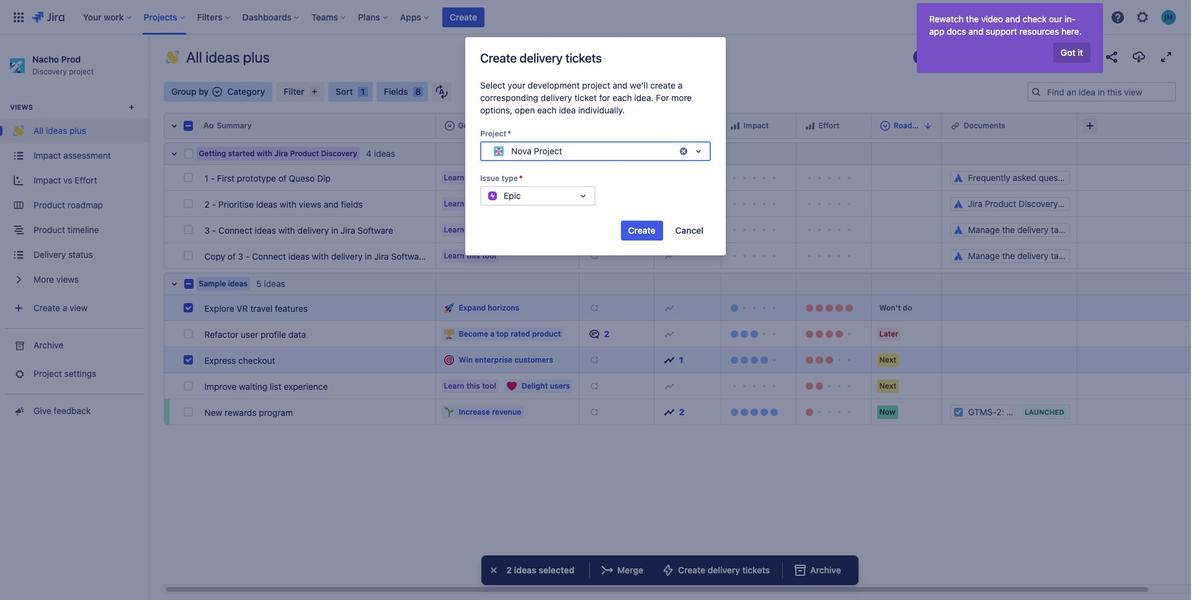 Task type: locate. For each thing, give the bounding box(es) containing it.
impact
[[744, 121, 769, 130], [34, 150, 61, 161], [34, 175, 61, 186]]

1 vertical spatial delight
[[522, 381, 548, 391]]

this
[[467, 173, 480, 182], [467, 199, 480, 208], [467, 225, 480, 234], [467, 251, 480, 260], [467, 381, 480, 391]]

0 vertical spatial views
[[299, 199, 321, 209]]

product timeline
[[34, 225, 99, 235]]

fields
[[384, 86, 408, 97]]

0 vertical spatial :heart: image
[[507, 173, 517, 183]]

0 vertical spatial of
[[278, 173, 287, 183]]

impact assessment
[[34, 150, 111, 161]]

3 learn from the top
[[444, 225, 465, 234]]

1 vertical spatial create delivery tickets
[[678, 565, 770, 576]]

users down customers
[[550, 381, 570, 391]]

2 button
[[584, 324, 649, 344], [659, 402, 716, 422]]

tool up expand horizons
[[482, 251, 496, 260]]

tickets up ticket
[[566, 51, 602, 65]]

filter
[[284, 86, 305, 97]]

Find an idea in this view field
[[1044, 83, 1175, 101]]

0 horizontal spatial 3
[[204, 225, 210, 235]]

improve
[[204, 381, 237, 392]]

project down "prod"
[[69, 67, 94, 77]]

1 vertical spatial plus
[[69, 126, 86, 136]]

a
[[678, 80, 683, 91], [490, 329, 495, 339]]

0 vertical spatial *
[[508, 129, 511, 138]]

connect down prioritise
[[219, 225, 252, 235]]

dip
[[317, 173, 331, 183]]

0 vertical spatial create button
[[442, 7, 485, 27]]

0 horizontal spatial plus
[[69, 126, 86, 136]]

1 :heart: image from the top
[[507, 173, 517, 183]]

4 ideas
[[366, 148, 395, 159], [366, 148, 395, 159]]

create delivery tickets up development
[[480, 51, 602, 65]]

1 vertical spatial connect
[[252, 251, 286, 262]]

more
[[34, 275, 54, 285]]

assessment
[[63, 150, 111, 161]]

1 vertical spatial all
[[34, 126, 43, 136]]

give
[[34, 406, 51, 417]]

roadmap image
[[880, 121, 890, 131]]

plus up category
[[243, 48, 270, 66]]

0 vertical spatial in
[[331, 225, 338, 235]]

2 tool from the top
[[482, 199, 496, 208]]

1 vertical spatial users
[[550, 381, 570, 391]]

delivery up copy of 3 - connect ideas with delivery in jira software
[[298, 225, 329, 235]]

0 vertical spatial archive
[[34, 340, 64, 351]]

views right more
[[56, 275, 79, 285]]

0 horizontal spatial in
[[331, 225, 338, 235]]

0 vertical spatial 1
[[361, 86, 365, 97]]

4 tool from the top
[[482, 251, 496, 260]]

:trophy: image
[[444, 329, 454, 339]]

started
[[228, 149, 255, 158], [228, 149, 255, 158]]

effort
[[819, 121, 840, 130], [75, 175, 97, 186]]

- up copy
[[212, 225, 216, 235]]

open image
[[691, 144, 706, 159]]

0 vertical spatial create delivery tickets
[[480, 51, 602, 65]]

0 vertical spatial software
[[358, 225, 393, 235]]

project up type image
[[480, 129, 507, 138]]

:trophy: image
[[444, 329, 454, 339]]

0 vertical spatial next
[[880, 355, 897, 365]]

0 vertical spatial 2 button
[[584, 324, 649, 344]]

tickets inside dialog
[[566, 51, 602, 65]]

1 horizontal spatial 3
[[238, 251, 243, 262]]

1 horizontal spatial of
[[278, 173, 287, 183]]

3 learn this tool from the top
[[444, 225, 496, 234]]

impact inside button
[[744, 121, 769, 130]]

impact for impact vs effort
[[34, 175, 61, 186]]

:dart: image
[[444, 355, 454, 365], [444, 355, 454, 365]]

effort button
[[801, 116, 867, 136]]

1 horizontal spatial archive button
[[788, 561, 849, 581]]

next up now
[[880, 381, 897, 391]]

nova
[[511, 146, 532, 156]]

1 horizontal spatial effort
[[819, 121, 840, 130]]

delight users for improve waiting list experience
[[522, 381, 570, 391]]

:heart: image
[[507, 173, 517, 183], [507, 381, 517, 391]]

- for prioritise
[[212, 199, 216, 209]]

all ideas plus up "single select dropdown" image
[[186, 48, 270, 66]]

1 horizontal spatial create button
[[621, 221, 663, 241]]

:heart: image up epic
[[507, 173, 517, 183]]

5 this from the top
[[467, 381, 480, 391]]

* up the nova
[[508, 129, 511, 138]]

video
[[982, 14, 1003, 24]]

1 users from the top
[[550, 173, 570, 182]]

of
[[278, 173, 287, 183], [228, 251, 236, 262]]

- left prioritise
[[212, 199, 216, 209]]

2 delight users from the top
[[522, 381, 570, 391]]

group containing all ideas plus
[[0, 87, 149, 329]]

1
[[361, 86, 365, 97], [204, 173, 208, 183], [679, 355, 684, 365]]

0 horizontal spatial effort
[[75, 175, 97, 186]]

merge image
[[600, 563, 615, 578]]

4 learn this tool from the top
[[444, 251, 496, 260]]

tickets inside "button"
[[743, 565, 770, 576]]

1 vertical spatial next
[[880, 381, 897, 391]]

0 vertical spatial tickets
[[566, 51, 602, 65]]

0 vertical spatial project
[[69, 67, 94, 77]]

delight users
[[522, 173, 570, 182], [522, 381, 570, 391]]

1 vertical spatial archive
[[810, 565, 841, 576]]

prod
[[61, 54, 81, 65]]

archive inside jira product discovery navigation element
[[34, 340, 64, 351]]

give feedback
[[34, 406, 91, 417]]

sample ideas
[[199, 279, 248, 289]]

1 vertical spatial views
[[56, 275, 79, 285]]

won't do
[[880, 303, 912, 312]]

cell
[[436, 113, 580, 139], [580, 113, 655, 139], [655, 113, 722, 139], [655, 113, 722, 139], [722, 113, 797, 139], [797, 113, 872, 139], [872, 113, 942, 139], [942, 113, 1078, 139], [1078, 113, 1191, 139], [436, 143, 580, 165], [580, 143, 655, 165], [655, 143, 722, 165], [722, 143, 797, 165], [797, 143, 872, 165], [797, 143, 872, 165], [872, 143, 942, 165], [872, 143, 942, 165], [942, 143, 1078, 165], [942, 143, 1078, 165], [1078, 143, 1191, 165], [580, 165, 655, 191], [655, 165, 722, 191], [872, 165, 942, 191], [1078, 165, 1191, 191], [655, 191, 722, 217], [872, 191, 942, 217], [1078, 191, 1191, 217], [580, 217, 655, 243], [1078, 217, 1191, 243], [872, 243, 942, 269], [1078, 243, 1191, 269], [436, 273, 580, 295], [872, 273, 942, 295], [942, 295, 1078, 321], [1078, 295, 1191, 321], [942, 321, 1078, 347], [1078, 321, 1191, 347], [942, 347, 1078, 374], [1078, 347, 1191, 374], [942, 374, 1078, 400], [1078, 374, 1191, 400], [1078, 400, 1191, 426]]

and left we'll
[[613, 80, 628, 91]]

0 vertical spatial connect
[[219, 225, 252, 235]]

create delivery tickets right create delivery tickets image
[[678, 565, 770, 576]]

a left top
[[490, 329, 495, 339]]

archive
[[34, 340, 64, 351], [810, 565, 841, 576]]

1 vertical spatial :heart: image
[[507, 381, 517, 391]]

1 horizontal spatial all
[[186, 48, 202, 66]]

3 tool from the top
[[482, 225, 496, 234]]

each left idea
[[537, 105, 557, 115]]

archive image
[[793, 563, 808, 578]]

support
[[986, 26, 1017, 37]]

1 horizontal spatial project
[[582, 80, 610, 91]]

1 vertical spatial :heart: image
[[507, 381, 517, 391]]

summary image
[[203, 121, 213, 131]]

project inside the select your development project and we'll create a corresponding delivery ticket for each idea. for more options, open each idea individually.
[[582, 80, 610, 91]]

effort right vs
[[75, 175, 97, 186]]

2 vertical spatial project
[[34, 369, 62, 379]]

create delivery tickets image
[[661, 563, 676, 578]]

1 horizontal spatial all ideas plus
[[186, 48, 270, 66]]

impact button
[[726, 116, 791, 136]]

expand image
[[1159, 50, 1174, 65]]

all ideas plus
[[186, 48, 270, 66], [34, 126, 86, 136]]

launched
[[1025, 408, 1065, 416]]

archive up project settings
[[34, 340, 64, 351]]

0 horizontal spatial each
[[537, 105, 557, 115]]

* right 'type'
[[519, 174, 523, 183]]

ideas inside jira product discovery navigation element
[[46, 126, 67, 136]]

individually.
[[578, 105, 625, 115]]

0 vertical spatial all
[[186, 48, 202, 66]]

4 this from the top
[[467, 251, 480, 260]]

delight users down nova project
[[522, 173, 570, 182]]

jira image
[[32, 10, 64, 25], [32, 10, 64, 25]]

all
[[186, 48, 202, 66], [34, 126, 43, 136]]

2 next from the top
[[880, 381, 897, 391]]

3 right copy
[[238, 251, 243, 262]]

a inside main content
[[490, 329, 495, 339]]

1 horizontal spatial create delivery tickets
[[678, 565, 770, 576]]

connect up 5 ideas
[[252, 251, 286, 262]]

express checkout
[[204, 355, 275, 366]]

views
[[10, 103, 33, 111]]

create delivery tickets inside create delivery tickets dialog
[[480, 51, 602, 65]]

tool left 'type'
[[482, 173, 496, 182]]

2 horizontal spatial 1
[[679, 355, 684, 365]]

- left first
[[211, 173, 215, 183]]

0 vertical spatial archive button
[[0, 334, 149, 358]]

add image
[[589, 199, 599, 209], [664, 225, 674, 235], [589, 251, 599, 261], [664, 251, 674, 261], [664, 329, 674, 339], [589, 381, 599, 391], [664, 381, 674, 391]]

1 vertical spatial create button
[[621, 221, 663, 241]]

2 users from the top
[[550, 381, 570, 391]]

2 learn from the top
[[444, 199, 465, 208]]

delivery right create delivery tickets image
[[708, 565, 740, 576]]

learn
[[444, 173, 465, 182], [444, 199, 465, 208], [444, 225, 465, 234], [444, 251, 465, 260], [444, 381, 465, 391]]

more
[[672, 92, 692, 103]]

0 horizontal spatial project
[[69, 67, 94, 77]]

0 horizontal spatial all ideas plus
[[34, 126, 86, 136]]

1 vertical spatial 1
[[204, 173, 208, 183]]

impact vs effort
[[34, 175, 97, 186]]

add image
[[589, 199, 599, 209], [589, 251, 599, 261], [589, 303, 599, 313], [589, 303, 599, 313], [664, 303, 674, 313], [589, 355, 599, 365], [589, 355, 599, 365], [589, 381, 599, 391], [589, 407, 599, 417], [589, 407, 599, 417]]

1 vertical spatial a
[[490, 329, 495, 339]]

issue type *
[[480, 174, 523, 183]]

effort right effort image
[[819, 121, 840, 130]]

tool for 3 - connect ideas with delivery in jira software
[[482, 225, 496, 234]]

create banner
[[0, 0, 1191, 35]]

new
[[204, 407, 222, 418]]

for
[[599, 92, 610, 103]]

views inside jira product discovery navigation element
[[56, 275, 79, 285]]

0 vertical spatial delight
[[522, 173, 548, 182]]

4 learn from the top
[[444, 251, 465, 260]]

2 right the close image
[[507, 565, 512, 576]]

2 this from the top
[[467, 199, 480, 208]]

1 right "sort"
[[361, 86, 365, 97]]

0 horizontal spatial create delivery tickets
[[480, 51, 602, 65]]

:heart: image up epic
[[507, 173, 517, 183]]

it
[[1078, 47, 1083, 58]]

1 vertical spatial delight users
[[522, 381, 570, 391]]

3
[[204, 225, 210, 235], [238, 251, 243, 262]]

checkout
[[238, 355, 275, 366]]

1 left first
[[204, 173, 208, 183]]

impact left vs
[[34, 175, 61, 186]]

:heart: image
[[507, 173, 517, 183], [507, 381, 517, 391]]

1 horizontal spatial a
[[678, 80, 683, 91]]

1 vertical spatial in
[[365, 251, 372, 262]]

0 horizontal spatial project
[[34, 369, 62, 379]]

1 vertical spatial effort
[[75, 175, 97, 186]]

1 horizontal spatial project
[[480, 129, 507, 138]]

next
[[880, 355, 897, 365], [880, 381, 897, 391]]

0 vertical spatial effort
[[819, 121, 840, 130]]

1 delight users from the top
[[522, 173, 570, 182]]

development
[[528, 80, 580, 91]]

goal image
[[445, 121, 455, 131]]

1 horizontal spatial *
[[519, 174, 523, 183]]

2
[[204, 199, 210, 209], [604, 329, 610, 339], [679, 407, 685, 417], [507, 565, 512, 576]]

primary element
[[7, 0, 946, 34]]

0 vertical spatial plus
[[243, 48, 270, 66]]

0 vertical spatial :heart: image
[[507, 173, 517, 183]]

jira
[[274, 149, 288, 158], [274, 149, 288, 158], [341, 225, 355, 235], [374, 251, 389, 262]]

2 vertical spatial impact
[[34, 175, 61, 186]]

project right project settings image
[[34, 369, 62, 379]]

5
[[256, 279, 262, 289]]

3 up copy
[[204, 225, 210, 235]]

collapse all image
[[167, 119, 182, 133]]

project for project *
[[480, 129, 507, 138]]

close image
[[487, 563, 502, 578]]

1 vertical spatial project
[[582, 80, 610, 91]]

of left queso
[[278, 173, 287, 183]]

each right for
[[613, 92, 632, 103]]

:wave: image
[[166, 50, 179, 64], [166, 50, 179, 64], [13, 126, 24, 137], [13, 126, 24, 137]]

1 horizontal spatial archive
[[810, 565, 841, 576]]

vr
[[237, 303, 248, 314]]

0 vertical spatial users
[[550, 173, 570, 182]]

create
[[450, 11, 477, 22], [480, 51, 517, 65], [628, 225, 656, 236], [678, 565, 706, 576]]

1 horizontal spatial 2 button
[[659, 402, 716, 422]]

learn this tool for 2 - prioritise ideas with views and fields
[[444, 199, 496, 208]]

2 learn this tool from the top
[[444, 199, 496, 208]]

your
[[508, 80, 526, 91]]

product timeline link
[[0, 218, 149, 243]]

expand horizons
[[459, 303, 520, 312]]

:rocket: image
[[444, 303, 454, 313], [444, 303, 454, 313]]

single select dropdown image
[[212, 87, 222, 97]]

2 vertical spatial 1
[[679, 355, 684, 365]]

this for copy of 3 - connect ideas with delivery in jira software
[[467, 251, 480, 260]]

Search field
[[956, 7, 1080, 27]]

1 next from the top
[[880, 355, 897, 365]]

project inside the nacho prod discovery project
[[69, 67, 94, 77]]

product
[[290, 149, 319, 158], [290, 149, 319, 158], [34, 200, 65, 211], [34, 225, 65, 235]]

jira product discovery navigation element
[[0, 35, 149, 601]]

1 delight from the top
[[522, 173, 548, 182]]

project *
[[480, 129, 511, 138]]

users for 1 - first prototype of queso dip
[[550, 173, 570, 182]]

this for 2 - prioritise ideas with views and fields
[[467, 199, 480, 208]]

of right copy
[[228, 251, 236, 262]]

with
[[257, 149, 272, 158], [257, 149, 272, 158], [280, 199, 297, 209], [278, 225, 295, 235], [312, 251, 329, 262]]

delight users down customers
[[522, 381, 570, 391]]

ideas
[[205, 48, 240, 66], [46, 126, 67, 136], [374, 148, 395, 159], [374, 148, 395, 159], [256, 199, 277, 209], [255, 225, 276, 235], [288, 251, 310, 262], [264, 279, 285, 289], [228, 279, 248, 289], [514, 565, 537, 576]]

users for improve waiting list experience
[[550, 381, 570, 391]]

0 vertical spatial delight users
[[522, 173, 570, 182]]

0 horizontal spatial of
[[228, 251, 236, 262]]

plus up impact assessment link
[[69, 126, 86, 136]]

1 horizontal spatial in
[[365, 251, 372, 262]]

0 vertical spatial impact
[[744, 121, 769, 130]]

project right the nova
[[534, 146, 562, 156]]

0 vertical spatial project
[[480, 129, 507, 138]]

1 right insights image
[[679, 355, 684, 365]]

delivery down development
[[541, 92, 572, 103]]

0 horizontal spatial 1
[[204, 173, 208, 183]]

archive right archive image
[[810, 565, 841, 576]]

impact inside "link"
[[34, 175, 61, 186]]

copy
[[204, 251, 225, 262]]

and left the fields
[[324, 199, 339, 209]]

next down 'later'
[[880, 355, 897, 365]]

in
[[331, 225, 338, 235], [365, 251, 372, 262]]

group
[[171, 86, 196, 97]]

1 horizontal spatial tickets
[[743, 565, 770, 576]]

1 vertical spatial all ideas plus
[[34, 126, 86, 136]]

2 - prioritise ideas with views and fields
[[204, 199, 363, 209]]

2 delight from the top
[[522, 381, 548, 391]]

a inside the select your development project and we'll create a corresponding delivery ticket for each idea. for more options, open each idea individually.
[[678, 80, 683, 91]]

1 vertical spatial *
[[519, 174, 523, 183]]

delight down customers
[[522, 381, 548, 391]]

tool down issue in the left top of the page
[[482, 225, 496, 234]]

0 horizontal spatial tickets
[[566, 51, 602, 65]]

a up more
[[678, 80, 683, 91]]

users down nova project
[[550, 173, 570, 182]]

documents
[[964, 121, 1006, 130]]

create delivery tickets dialog
[[465, 37, 726, 256]]

become
[[459, 329, 488, 339]]

create button
[[442, 7, 485, 27], [621, 221, 663, 241]]

all ideas plus up impact assessment
[[34, 126, 86, 136]]

delight right 'type'
[[522, 173, 548, 182]]

0 vertical spatial a
[[678, 80, 683, 91]]

experience
[[284, 381, 328, 392]]

goal
[[458, 121, 475, 130]]

impact for impact
[[744, 121, 769, 130]]

:heart: image up revenue
[[507, 381, 517, 391]]

1 vertical spatial of
[[228, 251, 236, 262]]

tickets left archive image
[[743, 565, 770, 576]]

1 horizontal spatial 1
[[361, 86, 365, 97]]

merge button
[[595, 561, 651, 581]]

3 this from the top
[[467, 225, 480, 234]]

ticket
[[575, 92, 597, 103]]

impact right "impact" image
[[744, 121, 769, 130]]

all up impact assessment
[[34, 126, 43, 136]]

1 vertical spatial 2 button
[[659, 402, 716, 422]]

project
[[69, 67, 94, 77], [582, 80, 610, 91]]

1 vertical spatial archive button
[[788, 561, 849, 581]]

0 horizontal spatial views
[[56, 275, 79, 285]]

5 tool from the top
[[482, 381, 496, 391]]

project up for
[[582, 80, 610, 91]]

impact up impact vs effort
[[34, 150, 61, 161]]

0 horizontal spatial a
[[490, 329, 495, 339]]

project inside button
[[34, 369, 62, 379]]

none text field inside create delivery tickets dialog
[[486, 145, 489, 158]]

:heart: image up revenue
[[507, 381, 517, 391]]

tool up increase revenue
[[482, 381, 496, 391]]

1 - first prototype of queso dip
[[204, 173, 331, 183]]

views down queso
[[299, 199, 321, 209]]

tool for copy of 3 - connect ideas with delivery in jira software
[[482, 251, 496, 260]]

create button inside dialog
[[621, 221, 663, 241]]

0 horizontal spatial all
[[34, 126, 43, 136]]

improve waiting list experience
[[204, 381, 328, 392]]

create inside "button"
[[678, 565, 706, 576]]

0 horizontal spatial create button
[[442, 7, 485, 27]]

- right copy
[[246, 251, 250, 262]]

plus inside group
[[69, 126, 86, 136]]

0 horizontal spatial archive
[[34, 340, 64, 351]]

the
[[966, 14, 979, 24]]

tool left epic
[[482, 199, 496, 208]]

search image
[[961, 12, 971, 22]]

create delivery tickets inside create delivery tickets "button"
[[678, 565, 770, 576]]

delivery inside the select your development project and we'll create a corresponding delivery ticket for each idea. for more options, open each idea individually.
[[541, 92, 572, 103]]

create inside primary "element"
[[450, 11, 477, 22]]

1 vertical spatial impact
[[34, 150, 61, 161]]

group
[[0, 87, 149, 329]]

*
[[508, 129, 511, 138], [519, 174, 523, 183]]

1 vertical spatial 3
[[238, 251, 243, 262]]

all up "group by"
[[186, 48, 202, 66]]

enterprise
[[475, 355, 513, 365]]

None text field
[[486, 145, 489, 158]]



Task type: describe. For each thing, give the bounding box(es) containing it.
delivery up development
[[520, 51, 563, 65]]

delivery
[[34, 250, 66, 260]]

all ideas plus main content
[[0, 3, 1191, 601]]

roadmap
[[68, 200, 103, 211]]

sample
[[199, 279, 226, 289]]

- for connect
[[212, 225, 216, 235]]

summary
[[217, 121, 252, 130]]

2 :heart: image from the top
[[507, 381, 517, 391]]

increase
[[459, 407, 490, 417]]

rated
[[511, 329, 530, 339]]

1 inside 1 'button'
[[679, 355, 684, 365]]

goal button
[[441, 116, 574, 136]]

0 horizontal spatial archive button
[[0, 334, 149, 358]]

2 ideas selected
[[507, 565, 575, 576]]

express
[[204, 355, 236, 366]]

learn for 3 - connect ideas with delivery in jira software
[[444, 225, 465, 234]]

and inside the select your development project and we'll create a corresponding delivery ticket for each idea. for more options, open each idea individually.
[[613, 80, 628, 91]]

1 vertical spatial each
[[537, 105, 557, 115]]

group by
[[171, 86, 209, 97]]

delight for 1 - first prototype of queso dip
[[522, 173, 548, 182]]

features
[[275, 303, 308, 314]]

list
[[270, 381, 282, 392]]

top
[[497, 329, 509, 339]]

and down the
[[969, 26, 984, 37]]

2 :heart: image from the top
[[507, 381, 517, 391]]

learn for copy of 3 - connect ideas with delivery in jira software
[[444, 251, 465, 260]]

effort inside "link"
[[75, 175, 97, 186]]

copy of 3 - connect ideas with delivery in jira software
[[204, 251, 427, 262]]

next for express checkout
[[880, 355, 897, 365]]

travel
[[250, 303, 273, 314]]

1 :heart: image from the top
[[507, 173, 517, 183]]

1 vertical spatial software
[[391, 251, 427, 262]]

learn for 2 - prioritise ideas with views and fields
[[444, 199, 465, 208]]

learn this tool for copy of 3 - connect ideas with delivery in jira software
[[444, 251, 496, 260]]

all inside group
[[34, 126, 43, 136]]

refactor
[[204, 329, 239, 340]]

clear image
[[679, 146, 689, 156]]

next for improve waiting list experience
[[880, 381, 897, 391]]

discovery inside the nacho prod discovery project
[[32, 67, 67, 77]]

roadmap button
[[877, 116, 937, 136]]

app
[[930, 26, 945, 37]]

feedback
[[54, 406, 91, 417]]

product
[[532, 329, 561, 339]]

open
[[515, 105, 535, 115]]

create
[[650, 80, 676, 91]]

expand
[[459, 303, 486, 312]]

by
[[199, 86, 209, 97]]

5 learn from the top
[[444, 381, 465, 391]]

1 learn this tool from the top
[[444, 173, 496, 182]]

:seedling: image
[[444, 407, 454, 417]]

check
[[1023, 14, 1047, 24]]

2 left prioritise
[[204, 199, 210, 209]]

delight users for 1 - first prototype of queso dip
[[522, 173, 570, 182]]

cancel button
[[668, 221, 711, 241]]

data
[[288, 329, 306, 340]]

tool for 2 - prioritise ideas with views and fields
[[482, 199, 496, 208]]

customers
[[515, 355, 553, 365]]

category
[[227, 86, 265, 97]]

2 right comments icon
[[604, 329, 610, 339]]

delivery inside "button"
[[708, 565, 740, 576]]

this for 3 - connect ideas with delivery in jira software
[[467, 225, 480, 234]]

0 horizontal spatial *
[[508, 129, 511, 138]]

feedback image
[[12, 406, 25, 418]]

impact image
[[730, 121, 740, 131]]

learn this tool for 3 - connect ideas with delivery in jira software
[[444, 225, 496, 234]]

0 vertical spatial 3
[[204, 225, 210, 235]]

project for development
[[582, 80, 610, 91]]

user
[[241, 329, 258, 340]]

and up support on the top
[[1006, 14, 1021, 24]]

sort
[[336, 86, 353, 97]]

insights image
[[664, 355, 674, 365]]

explore vr travel features
[[204, 303, 308, 314]]

5 learn this tool from the top
[[444, 381, 496, 391]]

insights image
[[664, 407, 674, 417]]

increase revenue
[[459, 407, 522, 417]]

product roadmap
[[34, 200, 103, 211]]

group inside all ideas plus main content
[[0, 87, 149, 329]]

0 vertical spatial all ideas plus
[[186, 48, 270, 66]]

idea
[[559, 105, 576, 115]]

we'll
[[630, 80, 648, 91]]

options,
[[480, 105, 513, 115]]

project for project settings
[[34, 369, 62, 379]]

create delivery tickets button
[[656, 561, 778, 581]]

refactor user profile data
[[204, 329, 306, 340]]

waiting
[[239, 381, 268, 392]]

project settings image
[[12, 368, 25, 381]]

hyperlink image
[[950, 121, 960, 131]]

create button inside primary "element"
[[442, 7, 485, 27]]

roadmap
[[894, 121, 928, 130]]

win enterprise customers
[[459, 355, 553, 365]]

give feedback button
[[0, 399, 149, 424]]

select
[[480, 80, 506, 91]]

nacho
[[32, 54, 59, 65]]

all ideas plus link
[[0, 119, 149, 144]]

effort inside button
[[819, 121, 840, 130]]

prioritise
[[218, 199, 254, 209]]

effort image
[[805, 121, 815, 131]]

new rewards program
[[204, 407, 293, 418]]

do
[[903, 303, 912, 312]]

1 horizontal spatial plus
[[243, 48, 270, 66]]

1 horizontal spatial each
[[613, 92, 632, 103]]

fields
[[341, 199, 363, 209]]

open image
[[576, 189, 591, 204]]

header.desc image
[[923, 121, 933, 131]]

in-
[[1065, 14, 1076, 24]]

comments image
[[589, 329, 599, 339]]

later
[[880, 329, 899, 339]]

type image
[[494, 146, 504, 156]]

1 learn from the top
[[444, 173, 465, 182]]

:seedling: image
[[444, 407, 454, 417]]

queso
[[289, 173, 315, 183]]

first
[[217, 173, 235, 183]]

- for first
[[211, 173, 215, 183]]

now
[[880, 407, 896, 417]]

1 tool from the top
[[482, 173, 496, 182]]

got it
[[1061, 47, 1083, 58]]

delight for improve waiting list experience
[[522, 381, 548, 391]]

1 vertical spatial project
[[534, 146, 562, 156]]

documents button
[[947, 116, 1073, 136]]

3 - connect ideas with delivery in jira software
[[204, 225, 393, 235]]

8
[[415, 86, 421, 97]]

select your development project and we'll create a corresponding delivery ticket for each idea. for more options, open each idea individually.
[[480, 80, 692, 115]]

timeline
[[68, 225, 99, 235]]

1 horizontal spatial views
[[299, 199, 321, 209]]

delivery down the fields
[[331, 251, 363, 262]]

corresponding
[[480, 92, 539, 103]]

epic
[[504, 191, 521, 201]]

rewatch
[[930, 14, 964, 24]]

more views
[[34, 275, 79, 285]]

project for discovery
[[69, 67, 94, 77]]

win
[[459, 355, 473, 365]]

1 this from the top
[[467, 173, 480, 182]]

rewards
[[225, 407, 257, 418]]

docs
[[947, 26, 967, 37]]

vs
[[63, 175, 72, 186]]

0 horizontal spatial 2 button
[[584, 324, 649, 344]]

2 right insights icon
[[679, 407, 685, 417]]

impact assessment link
[[0, 144, 149, 168]]

filter button
[[276, 82, 324, 102]]

nova project
[[511, 146, 562, 156]]

all ideas plus inside all ideas plus link
[[34, 126, 86, 136]]

got
[[1061, 47, 1076, 58]]

program
[[259, 407, 293, 418]]

become a top rated product
[[459, 329, 561, 339]]

project settings button
[[0, 362, 149, 387]]

selected
[[539, 565, 575, 576]]

impact for impact assessment
[[34, 150, 61, 161]]

status
[[68, 250, 93, 260]]



Task type: vqa. For each thing, say whether or not it's contained in the screenshot.
Projects link
no



